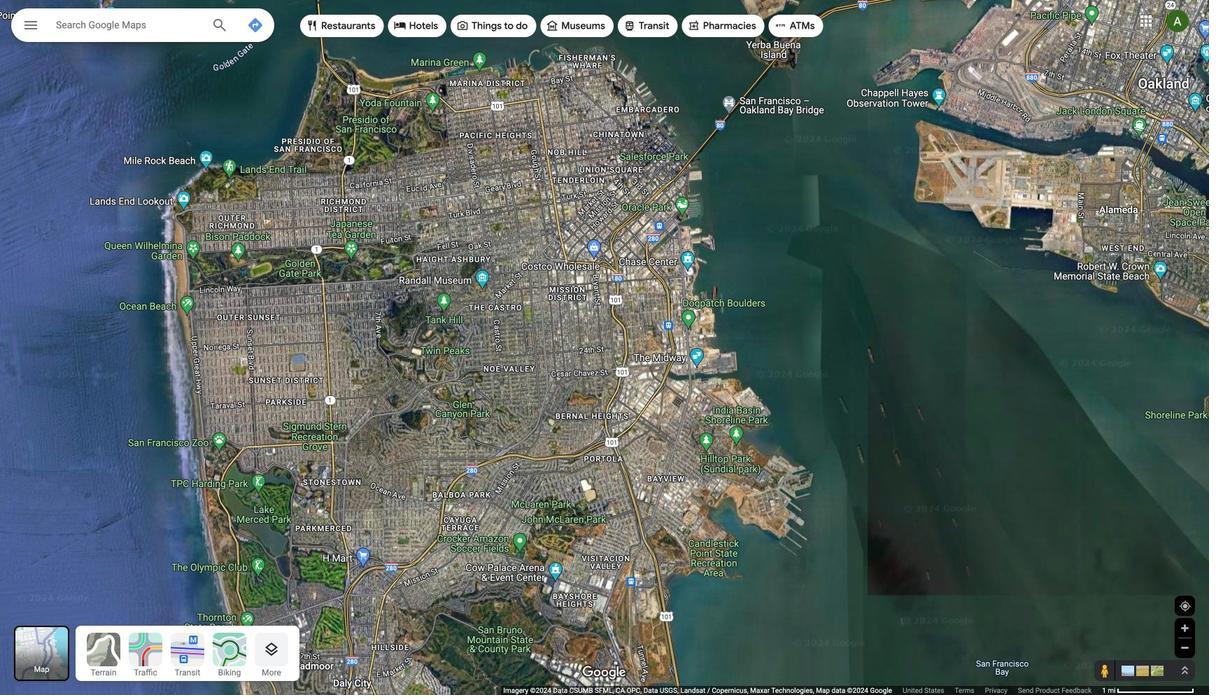 Task type: locate. For each thing, give the bounding box(es) containing it.
none field inside search google maps field
[[56, 16, 200, 33]]

zoom in image
[[1180, 623, 1191, 634]]

show your location image
[[1180, 600, 1192, 613]]

None search field
[[11, 8, 274, 46]]

None field
[[56, 16, 200, 33]]

none search field inside google maps element
[[11, 8, 274, 46]]

zoom out image
[[1180, 643, 1191, 653]]



Task type: vqa. For each thing, say whether or not it's contained in the screenshot.
trip for $428
no



Task type: describe. For each thing, give the bounding box(es) containing it.
show street view coverage image
[[1096, 660, 1116, 681]]

google maps element
[[0, 0, 1210, 695]]

Search Google Maps field
[[11, 8, 274, 46]]

google account: augustus odena  
(augustus@adept.ai) image
[[1167, 10, 1189, 32]]



